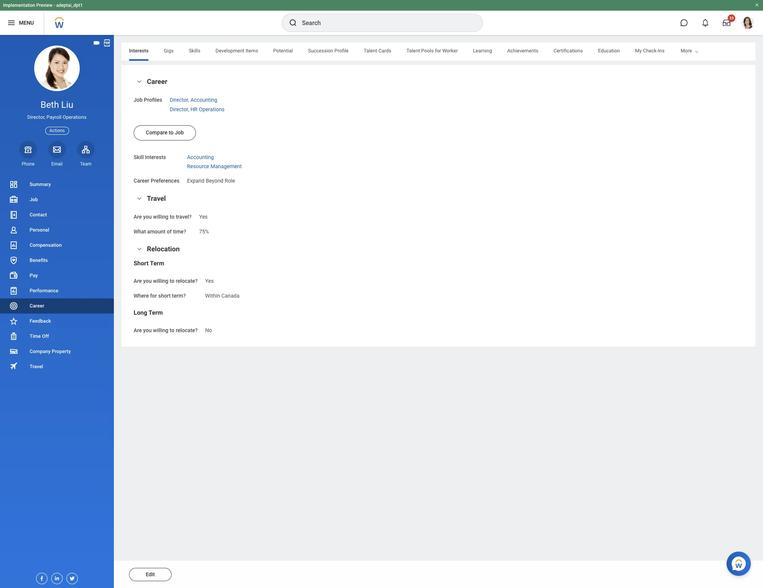 Task type: vqa. For each thing, say whether or not it's contained in the screenshot.
Within
yes



Task type: locate. For each thing, give the bounding box(es) containing it.
0 vertical spatial career
[[147, 77, 167, 85]]

implementation preview -   adeptai_dpt1
[[3, 3, 83, 8]]

0 vertical spatial yes element
[[199, 212, 208, 220]]

list containing summary
[[0, 177, 114, 374]]

travel inside group
[[147, 194, 166, 202]]

1 horizontal spatial for
[[435, 48, 441, 54]]

you up where
[[143, 278, 152, 284]]

1 vertical spatial director,
[[170, 106, 189, 112]]

1 vertical spatial items selected list
[[187, 152, 254, 170]]

1 vertical spatial term
[[149, 309, 163, 316]]

beth
[[41, 100, 59, 110]]

0 vertical spatial yes
[[199, 214, 208, 220]]

1 vertical spatial yes element
[[205, 277, 214, 284]]

of
[[167, 228, 172, 235]]

0 vertical spatial are you willing to relocate?
[[134, 278, 198, 284]]

phone button
[[19, 141, 37, 167]]

list
[[0, 177, 114, 374]]

1 vertical spatial travel
[[30, 364, 43, 370]]

1 horizontal spatial travel
[[147, 194, 166, 202]]

1 vertical spatial job
[[175, 129, 184, 135]]

career up chevron down image
[[134, 178, 149, 184]]

accounting
[[191, 97, 217, 103], [187, 154, 214, 160]]

job up contact
[[30, 197, 38, 202]]

1 horizontal spatial talent
[[407, 48, 420, 54]]

operations
[[199, 106, 225, 112], [63, 114, 87, 120]]

0 vertical spatial operations
[[199, 106, 225, 112]]

career link
[[0, 299, 114, 314]]

interests right the skill
[[145, 154, 166, 160]]

job
[[134, 97, 143, 103], [175, 129, 184, 135], [30, 197, 38, 202]]

willing inside short term 'group'
[[153, 278, 168, 284]]

0 vertical spatial travel
[[147, 194, 166, 202]]

0 horizontal spatial operations
[[63, 114, 87, 120]]

short term button
[[134, 260, 164, 267]]

career up feedback
[[30, 303, 44, 309]]

for inside short term 'group'
[[150, 293, 157, 299]]

view printable version (pdf) image
[[103, 39, 111, 47]]

certifications
[[554, 48, 583, 54]]

you inside short term 'group'
[[143, 278, 152, 284]]

director, left hr
[[170, 106, 189, 112]]

yes for top the yes element
[[199, 214, 208, 220]]

you inside travel group
[[143, 214, 152, 220]]

director, for director, accounting
[[170, 97, 189, 103]]

for left "short"
[[150, 293, 157, 299]]

1 vertical spatial interests
[[145, 154, 166, 160]]

2 chevron down image from the top
[[135, 247, 144, 252]]

0 vertical spatial term
[[150, 260, 164, 267]]

for right pools on the right of the page
[[435, 48, 441, 54]]

email
[[51, 161, 63, 167]]

are inside long term group
[[134, 327, 142, 333]]

0 horizontal spatial job
[[30, 197, 38, 202]]

0 vertical spatial accounting
[[191, 97, 217, 103]]

director, hr operations link
[[170, 105, 225, 112]]

are you willing to relocate? inside short term 'group'
[[134, 278, 198, 284]]

my
[[635, 48, 642, 54]]

close environment banner image
[[755, 3, 760, 7]]

gigs
[[164, 48, 174, 54]]

are up where
[[134, 278, 142, 284]]

job left profiles
[[134, 97, 143, 103]]

0 vertical spatial director,
[[170, 97, 189, 103]]

pay
[[30, 273, 38, 278]]

are inside travel group
[[134, 214, 142, 220]]

-
[[54, 3, 55, 8]]

yes up 75% element
[[199, 214, 208, 220]]

talent left cards
[[364, 48, 377, 54]]

term right long
[[149, 309, 163, 316]]

2 vertical spatial career
[[30, 303, 44, 309]]

0 vertical spatial are
[[134, 214, 142, 220]]

worker
[[443, 48, 458, 54]]

personal image
[[9, 226, 18, 235]]

2 vertical spatial willing
[[153, 327, 168, 333]]

2 vertical spatial you
[[143, 327, 152, 333]]

director, accounting
[[170, 97, 217, 103]]

chevron down image inside relocation group
[[135, 247, 144, 252]]

tab list
[[122, 43, 756, 61]]

menu banner
[[0, 0, 763, 35]]

yes element
[[199, 212, 208, 220], [205, 277, 214, 284]]

notifications large image
[[702, 19, 710, 27]]

travel inside list
[[30, 364, 43, 370]]

interests inside tab list
[[129, 48, 149, 54]]

travel group
[[134, 194, 744, 236]]

1 horizontal spatial job
[[134, 97, 143, 103]]

0 vertical spatial relocate?
[[176, 278, 198, 284]]

long term group
[[134, 309, 744, 334]]

are down long
[[134, 327, 142, 333]]

career up profiles
[[147, 77, 167, 85]]

phone beth liu element
[[19, 161, 37, 167]]

items selected list containing director, accounting
[[170, 95, 237, 113]]

where
[[134, 293, 149, 299]]

chevron down image
[[135, 79, 144, 84], [135, 247, 144, 252]]

preview
[[36, 3, 52, 8]]

2 you from the top
[[143, 278, 152, 284]]

adeptai_dpt1
[[56, 3, 83, 8]]

relocate?
[[176, 278, 198, 284], [176, 327, 198, 333]]

director, inside "navigation pane" region
[[27, 114, 45, 120]]

yes up within
[[205, 278, 214, 284]]

career image
[[9, 302, 18, 311]]

compensation
[[30, 242, 62, 248]]

operations down liu
[[63, 114, 87, 120]]

1 vertical spatial you
[[143, 278, 152, 284]]

operations right hr
[[199, 106, 225, 112]]

accounting up resource
[[187, 154, 214, 160]]

operations for director, payroll operations
[[63, 114, 87, 120]]

1 vertical spatial are
[[134, 278, 142, 284]]

tab list containing interests
[[122, 43, 756, 61]]

to down term?
[[170, 327, 174, 333]]

profile logan mcneil image
[[742, 17, 754, 30]]

2 are you willing to relocate? from the top
[[134, 327, 198, 333]]

benefits link
[[0, 253, 114, 268]]

you inside long term group
[[143, 327, 152, 333]]

2 horizontal spatial job
[[175, 129, 184, 135]]

2 relocate? from the top
[[176, 327, 198, 333]]

director, up director, hr operations "link"
[[170, 97, 189, 103]]

director, inside "link"
[[170, 106, 189, 112]]

development
[[216, 48, 245, 54]]

expand beyond role element
[[187, 176, 235, 184]]

3 are from the top
[[134, 327, 142, 333]]

to right compare
[[169, 129, 174, 135]]

compare to job button
[[134, 125, 196, 140]]

items selected list
[[170, 95, 237, 113], [187, 152, 254, 170]]

term inside group
[[149, 309, 163, 316]]

job right compare
[[175, 129, 184, 135]]

email beth liu element
[[48, 161, 66, 167]]

to inside travel group
[[170, 214, 174, 220]]

interests inside career group
[[145, 154, 166, 160]]

are
[[134, 214, 142, 220], [134, 278, 142, 284], [134, 327, 142, 333]]

1 vertical spatial are you willing to relocate?
[[134, 327, 198, 333]]

where for short term?
[[134, 293, 186, 299]]

management
[[211, 163, 242, 169]]

term down relocation button
[[150, 260, 164, 267]]

pay link
[[0, 268, 114, 283]]

1 are from the top
[[134, 214, 142, 220]]

0 horizontal spatial travel
[[30, 364, 43, 370]]

to inside long term group
[[170, 327, 174, 333]]

items selected list for skill interests
[[187, 152, 254, 170]]

2 are from the top
[[134, 278, 142, 284]]

succession
[[308, 48, 333, 54]]

are you willing to relocate? inside long term group
[[134, 327, 198, 333]]

yes inside short term 'group'
[[205, 278, 214, 284]]

skill interests
[[134, 154, 166, 160]]

are for what amount of time?
[[134, 214, 142, 220]]

3 willing from the top
[[153, 327, 168, 333]]

1 talent from the left
[[364, 48, 377, 54]]

0 vertical spatial job
[[134, 97, 143, 103]]

operations inside "navigation pane" region
[[63, 114, 87, 120]]

relocate? left no
[[176, 327, 198, 333]]

are inside short term 'group'
[[134, 278, 142, 284]]

career group
[[134, 77, 744, 185]]

director, left payroll
[[27, 114, 45, 120]]

travel right chevron down image
[[147, 194, 166, 202]]

no
[[205, 327, 212, 333]]

0 horizontal spatial talent
[[364, 48, 377, 54]]

email button
[[48, 141, 66, 167]]

travel?
[[176, 214, 192, 220]]

willing up where for short term?
[[153, 278, 168, 284]]

to inside button
[[169, 129, 174, 135]]

term inside 'group'
[[150, 260, 164, 267]]

talent left pools on the right of the page
[[407, 48, 420, 54]]

are you willing to relocate? up "short"
[[134, 278, 198, 284]]

willing inside travel group
[[153, 214, 168, 220]]

1 chevron down image from the top
[[135, 79, 144, 84]]

are you willing to relocate?
[[134, 278, 198, 284], [134, 327, 198, 333]]

1 vertical spatial for
[[150, 293, 157, 299]]

yes
[[199, 214, 208, 220], [205, 278, 214, 284]]

performance image
[[9, 286, 18, 295]]

talent
[[364, 48, 377, 54], [407, 48, 420, 54]]

1 vertical spatial chevron down image
[[135, 247, 144, 252]]

1 relocate? from the top
[[176, 278, 198, 284]]

yes inside travel group
[[199, 214, 208, 220]]

0 vertical spatial items selected list
[[170, 95, 237, 113]]

short
[[134, 260, 149, 267]]

actions button
[[45, 127, 69, 135]]

actions
[[49, 128, 65, 133]]

beth liu
[[41, 100, 73, 110]]

are for where for short term?
[[134, 278, 142, 284]]

resource management
[[187, 163, 242, 169]]

relocate? up term?
[[176, 278, 198, 284]]

summary image
[[9, 180, 18, 189]]

relocate? inside long term group
[[176, 327, 198, 333]]

willing
[[153, 214, 168, 220], [153, 278, 168, 284], [153, 327, 168, 333]]

willing up what amount of time?
[[153, 214, 168, 220]]

1 you from the top
[[143, 214, 152, 220]]

relocate? inside short term 'group'
[[176, 278, 198, 284]]

navigation pane region
[[0, 35, 114, 588]]

phone image
[[23, 145, 33, 154]]

are up what
[[134, 214, 142, 220]]

long
[[134, 309, 147, 316]]

job inside job 'link'
[[30, 197, 38, 202]]

2 vertical spatial job
[[30, 197, 38, 202]]

willing down long term
[[153, 327, 168, 333]]

talent for talent pools for worker
[[407, 48, 420, 54]]

0 horizontal spatial for
[[150, 293, 157, 299]]

justify image
[[7, 18, 16, 27]]

implementation
[[3, 3, 35, 8]]

job for job
[[30, 197, 38, 202]]

interests left gigs
[[129, 48, 149, 54]]

summary
[[30, 182, 51, 187]]

summary link
[[0, 177, 114, 192]]

2 talent from the left
[[407, 48, 420, 54]]

1 vertical spatial willing
[[153, 278, 168, 284]]

pay image
[[9, 271, 18, 280]]

1 are you willing to relocate? from the top
[[134, 278, 198, 284]]

yes element up 75% element
[[199, 212, 208, 220]]

1 vertical spatial relocate?
[[176, 327, 198, 333]]

to left travel?
[[170, 214, 174, 220]]

relocation group
[[134, 245, 744, 334]]

career
[[147, 77, 167, 85], [134, 178, 149, 184], [30, 303, 44, 309]]

1 vertical spatial yes
[[205, 278, 214, 284]]

languages
[[680, 48, 704, 54]]

company
[[30, 349, 51, 354]]

items selected list containing accounting
[[187, 152, 254, 170]]

expand beyond role
[[187, 178, 235, 184]]

chevron down image left career button on the left top of the page
[[135, 79, 144, 84]]

term for short term
[[150, 260, 164, 267]]

1 willing from the top
[[153, 214, 168, 220]]

hr
[[191, 106, 198, 112]]

talent for talent cards
[[364, 48, 377, 54]]

0 vertical spatial willing
[[153, 214, 168, 220]]

you up what
[[143, 214, 152, 220]]

0 vertical spatial chevron down image
[[135, 79, 144, 84]]

skill
[[134, 154, 144, 160]]

liu
[[61, 100, 73, 110]]

to up term?
[[170, 278, 174, 284]]

1 horizontal spatial operations
[[199, 106, 225, 112]]

1 vertical spatial operations
[[63, 114, 87, 120]]

chevron down image for relocation
[[135, 247, 144, 252]]

accounting up director, hr operations "link"
[[191, 97, 217, 103]]

yes element up within
[[205, 277, 214, 284]]

chevron down image up short
[[135, 247, 144, 252]]

profile
[[335, 48, 349, 54]]

travel down company on the left
[[30, 364, 43, 370]]

2 vertical spatial are
[[134, 327, 142, 333]]

you down long term
[[143, 327, 152, 333]]

feedback image
[[9, 317, 18, 326]]

career for career button on the left top of the page
[[147, 77, 167, 85]]

0 vertical spatial you
[[143, 214, 152, 220]]

for inside tab list
[[435, 48, 441, 54]]

chevron down image
[[135, 196, 144, 201]]

check-
[[643, 48, 658, 54]]

personal
[[30, 227, 49, 233]]

are you willing to relocate? down long term
[[134, 327, 198, 333]]

succession profile
[[308, 48, 349, 54]]

twitter image
[[67, 574, 75, 582]]

0 vertical spatial interests
[[129, 48, 149, 54]]

0 vertical spatial for
[[435, 48, 441, 54]]

role
[[225, 178, 235, 184]]

operations inside director, hr operations "link"
[[199, 106, 225, 112]]

2 vertical spatial director,
[[27, 114, 45, 120]]

2 willing from the top
[[153, 278, 168, 284]]

3 you from the top
[[143, 327, 152, 333]]

for
[[435, 48, 441, 54], [150, 293, 157, 299]]

1 vertical spatial career
[[134, 178, 149, 184]]

term for long term
[[149, 309, 163, 316]]

chevron down image inside career group
[[135, 79, 144, 84]]



Task type: describe. For each thing, give the bounding box(es) containing it.
operations for director, hr operations
[[199, 106, 225, 112]]

company property link
[[0, 344, 114, 359]]

willing inside long term group
[[153, 327, 168, 333]]

willing for amount
[[153, 214, 168, 220]]

Search Workday  search field
[[302, 14, 467, 31]]

phone
[[22, 161, 35, 167]]

contact image
[[9, 210, 18, 220]]

property
[[52, 349, 71, 354]]

compensation link
[[0, 238, 114, 253]]

travel image
[[9, 362, 18, 371]]

job profiles
[[134, 97, 162, 103]]

short term group
[[134, 260, 744, 300]]

compare to job
[[146, 129, 184, 135]]

career for career preferences
[[134, 178, 149, 184]]

off
[[42, 333, 49, 339]]

experience
[[732, 48, 756, 54]]

within canada element
[[205, 291, 240, 299]]

within
[[205, 293, 220, 299]]

career button
[[147, 77, 167, 85]]

work
[[720, 48, 731, 54]]

job image
[[9, 195, 18, 204]]

potential
[[273, 48, 293, 54]]

33 button
[[719, 14, 736, 31]]

linkedin image
[[52, 574, 60, 581]]

achievements
[[508, 48, 539, 54]]

time?
[[173, 228, 186, 235]]

75% element
[[199, 227, 209, 235]]

time off
[[30, 333, 49, 339]]

amount
[[147, 228, 166, 235]]

development items
[[216, 48, 258, 54]]

you for where
[[143, 278, 152, 284]]

pools
[[421, 48, 434, 54]]

to inside short term 'group'
[[170, 278, 174, 284]]

relocate? for no
[[176, 327, 198, 333]]

search image
[[288, 18, 298, 27]]

payroll
[[47, 114, 61, 120]]

job link
[[0, 192, 114, 207]]

relocation
[[147, 245, 180, 253]]

relocate? for yes
[[176, 278, 198, 284]]

edit button
[[129, 568, 172, 582]]

profiles
[[144, 97, 162, 103]]

canada
[[222, 293, 240, 299]]

director, payroll operations
[[27, 114, 87, 120]]

mail image
[[52, 145, 62, 154]]

time off image
[[9, 332, 18, 341]]

long term
[[134, 309, 163, 316]]

long term button
[[134, 309, 163, 316]]

resource
[[187, 163, 209, 169]]

chevron down image for career
[[135, 79, 144, 84]]

expand
[[187, 178, 205, 184]]

relocation button
[[147, 245, 180, 253]]

ins
[[658, 48, 665, 54]]

company property image
[[9, 347, 18, 356]]

director, for director, payroll operations
[[27, 114, 45, 120]]

benefits image
[[9, 256, 18, 265]]

compensation image
[[9, 241, 18, 250]]

director, hr operations
[[170, 106, 225, 112]]

you for what
[[143, 214, 152, 220]]

personal link
[[0, 223, 114, 238]]

more
[[681, 48, 692, 54]]

beyond
[[206, 178, 223, 184]]

job inside compare to job button
[[175, 129, 184, 135]]

feedback
[[30, 318, 51, 324]]

team link
[[77, 141, 95, 167]]

talent cards
[[364, 48, 392, 54]]

feedback link
[[0, 314, 114, 329]]

willing for for
[[153, 278, 168, 284]]

performance
[[30, 288, 58, 294]]

view team image
[[81, 145, 90, 154]]

company property
[[30, 349, 71, 354]]

yes for bottom the yes element
[[205, 278, 214, 284]]

menu
[[19, 20, 34, 26]]

performance link
[[0, 283, 114, 299]]

edit
[[146, 572, 155, 578]]

job for job profiles
[[134, 97, 143, 103]]

director, for director, hr operations
[[170, 106, 189, 112]]

inbox large image
[[723, 19, 731, 27]]

education
[[598, 48, 620, 54]]

tag image
[[93, 39, 101, 47]]

team beth liu element
[[77, 161, 95, 167]]

items
[[246, 48, 258, 54]]

term?
[[172, 293, 186, 299]]

what
[[134, 228, 146, 235]]

director, accounting link
[[170, 95, 217, 103]]

no element
[[205, 326, 212, 333]]

career preferences
[[134, 178, 180, 184]]

my check-ins
[[635, 48, 665, 54]]

items selected list for job profiles
[[170, 95, 237, 113]]

contact link
[[0, 207, 114, 223]]

benefits
[[30, 258, 48, 263]]

learning
[[473, 48, 492, 54]]

facebook image
[[36, 574, 45, 582]]

team
[[80, 161, 92, 167]]

are you willing to travel?
[[134, 214, 192, 220]]

resource management link
[[187, 162, 242, 169]]

compare
[[146, 129, 168, 135]]

33
[[730, 16, 734, 20]]

are you willing to relocate? for no
[[134, 327, 198, 333]]

skills
[[189, 48, 200, 54]]

career inside "link"
[[30, 303, 44, 309]]

preferences
[[151, 178, 180, 184]]

are you willing to relocate? for yes
[[134, 278, 198, 284]]

time
[[30, 333, 41, 339]]

cards
[[379, 48, 392, 54]]

1 vertical spatial accounting
[[187, 154, 214, 160]]

short
[[158, 293, 171, 299]]

short term
[[134, 260, 164, 267]]



